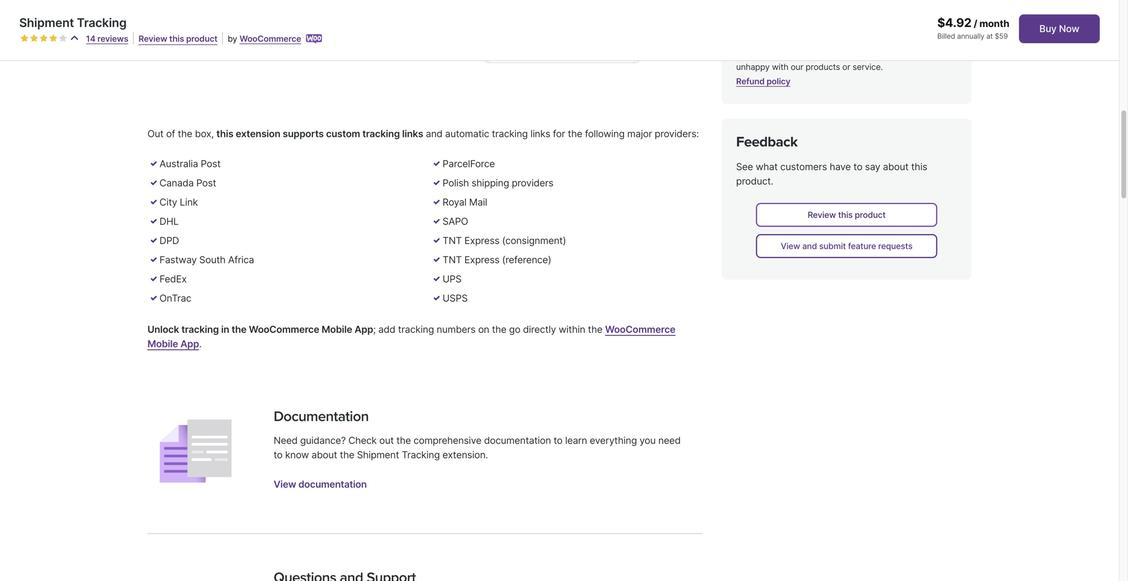 Task type: locate. For each thing, give the bounding box(es) containing it.
0 vertical spatial about
[[883, 161, 909, 173]]

14 reviews
[[86, 34, 128, 44]]

with
[[772, 62, 789, 72]]

0 vertical spatial product
[[186, 34, 218, 44]]

14 reviews link
[[86, 34, 128, 44]]

about inside need guidance? check out the comprehensive documentation to learn everything you need to know about the shipment tracking extension.
[[312, 450, 337, 461]]

review this product left "by"
[[139, 34, 218, 44]]

see
[[736, 161, 753, 173]]

view
[[781, 241, 801, 252], [274, 479, 296, 491]]

1 horizontal spatial in
[[811, 38, 818, 49]]

on
[[478, 324, 490, 336]]

providers:
[[655, 128, 699, 140]]

rate product 3 stars image
[[40, 34, 48, 43]]

about right "say"
[[883, 161, 909, 173]]

need guidance? check out the comprehensive documentation to learn everything you need to know about the shipment tracking extension.
[[274, 435, 681, 461]]

tracking right the custom
[[363, 128, 400, 140]]

0 vertical spatial you
[[908, 50, 922, 60]]

0 vertical spatial tnt
[[443, 235, 462, 247]]

1 vertical spatial app
[[181, 338, 199, 350]]

1 vertical spatial you
[[640, 435, 656, 447]]

our up money-
[[820, 38, 833, 49]]

review this product inside review this product button
[[808, 210, 886, 220]]

documentation up extension.
[[484, 435, 551, 447]]

woocommerce inside the we're so confident in our woocommerce offering that we offer a 30-day money-back guarantee if you are unhappy with our products or service. refund policy
[[835, 38, 895, 49]]

product up the feature
[[855, 210, 886, 220]]

mobile
[[322, 324, 352, 336], [148, 338, 178, 350]]

in
[[811, 38, 818, 49], [221, 324, 229, 336]]

links left automatic
[[402, 128, 423, 140]]

mobile down unlock
[[148, 338, 178, 350]]

documentation down guidance?
[[298, 479, 367, 491]]

product left "by"
[[186, 34, 218, 44]]

app left add
[[355, 324, 373, 336]]

tracking up .
[[181, 324, 219, 336]]

view documentation link
[[274, 479, 367, 491]]

add
[[379, 324, 396, 336]]

tracking inside need guidance? check out the comprehensive documentation to learn everything you need to know about the shipment tracking extension.
[[402, 450, 440, 461]]

woocommerce
[[240, 34, 301, 44], [835, 38, 895, 49], [249, 324, 319, 336], [605, 324, 676, 336]]

mobile left ;
[[322, 324, 352, 336]]

1 vertical spatial review
[[808, 210, 836, 220]]

1 horizontal spatial product
[[855, 210, 886, 220]]

2 tnt from the top
[[443, 254, 462, 266]]

tracking down the comprehensive
[[402, 450, 440, 461]]

1 vertical spatial about
[[312, 450, 337, 461]]

0 horizontal spatial documentation
[[298, 479, 367, 491]]

tracking right automatic
[[492, 128, 528, 140]]

0 horizontal spatial and
[[426, 128, 443, 140]]

polish shipping providers
[[443, 177, 554, 189]]

about
[[883, 161, 909, 173], [312, 450, 337, 461]]

review right the reviews
[[139, 34, 167, 44]]

or
[[843, 62, 851, 72]]

tnt up ups
[[443, 254, 462, 266]]

learn
[[565, 435, 587, 447]]

and left "submit"
[[803, 241, 817, 252]]

our down day
[[791, 62, 804, 72]]

0 vertical spatial mobile
[[322, 324, 352, 336]]

0 horizontal spatial to
[[274, 450, 283, 461]]

$4.92
[[938, 15, 972, 30]]

unlock
[[148, 324, 179, 336]]

tnt down sapo
[[443, 235, 462, 247]]

city link
[[160, 197, 198, 208]]

to left learn
[[554, 435, 563, 447]]

0 horizontal spatial mobile
[[148, 338, 178, 350]]

feedback
[[736, 133, 798, 151]]

about inside see what customers have to say about this product.
[[883, 161, 909, 173]]

express down tnt express (consignment)
[[465, 254, 500, 266]]

need
[[274, 435, 298, 447]]

0 vertical spatial review this product button
[[139, 33, 218, 45]]

products
[[806, 62, 841, 72]]

now
[[1059, 23, 1080, 35]]

0 vertical spatial post
[[201, 158, 221, 170]]

the
[[178, 128, 192, 140], [568, 128, 583, 140], [232, 324, 247, 336], [492, 324, 507, 336], [588, 324, 603, 336], [397, 435, 411, 447], [340, 450, 355, 461]]

$4.92 / month billed annually at $59
[[938, 15, 1010, 41]]

review this product
[[139, 34, 218, 44], [808, 210, 886, 220]]

post for australia post
[[201, 158, 221, 170]]

canada
[[160, 177, 194, 189]]

post up the canada post at top left
[[201, 158, 221, 170]]

0 horizontal spatial app
[[181, 338, 199, 350]]

1 vertical spatial express
[[465, 254, 500, 266]]

1 vertical spatial mobile
[[148, 338, 178, 350]]

;
[[373, 324, 376, 336]]

box,
[[195, 128, 214, 140]]

0 horizontal spatial you
[[640, 435, 656, 447]]

1 vertical spatial in
[[221, 324, 229, 336]]

review this product button left "by"
[[139, 33, 218, 45]]

product
[[186, 34, 218, 44], [855, 210, 886, 220]]

app down 'ontrac'
[[181, 338, 199, 350]]

royal
[[443, 197, 467, 208]]

1 horizontal spatial about
[[883, 161, 909, 173]]

2 links from the left
[[531, 128, 551, 140]]

this right "say"
[[912, 161, 928, 173]]

post down australia post
[[196, 177, 216, 189]]

to
[[854, 161, 863, 173], [554, 435, 563, 447], [274, 450, 283, 461]]

2 horizontal spatial to
[[854, 161, 863, 173]]

about down guidance?
[[312, 450, 337, 461]]

to down need
[[274, 450, 283, 461]]

0 vertical spatial view
[[781, 241, 801, 252]]

1 vertical spatial review this product
[[808, 210, 886, 220]]

shipment tracking
[[19, 15, 127, 30]]

1 horizontal spatial review
[[808, 210, 836, 220]]

1 express from the top
[[465, 235, 500, 247]]

0 vertical spatial review
[[139, 34, 167, 44]]

review up "submit"
[[808, 210, 836, 220]]

within
[[559, 324, 586, 336]]

1 vertical spatial and
[[803, 241, 817, 252]]

shipment
[[19, 15, 74, 30], [357, 450, 399, 461]]

1 horizontal spatial you
[[908, 50, 922, 60]]

1 vertical spatial tracking
[[402, 450, 440, 461]]

canada post
[[160, 177, 216, 189]]

1 horizontal spatial review this product
[[808, 210, 886, 220]]

extension.
[[443, 450, 488, 461]]

view down know
[[274, 479, 296, 491]]

you right if
[[908, 50, 922, 60]]

providers
[[512, 177, 554, 189]]

out of the box, this extension supports custom tracking links and automatic tracking links for the following major providers:
[[148, 128, 699, 140]]

1 horizontal spatial our
[[820, 38, 833, 49]]

1 horizontal spatial review this product button
[[756, 203, 938, 227]]

1 horizontal spatial documentation
[[484, 435, 551, 447]]

0 horizontal spatial about
[[312, 450, 337, 461]]

view for view documentation
[[274, 479, 296, 491]]

0 vertical spatial express
[[465, 235, 500, 247]]

submit
[[820, 241, 846, 252]]

shipment up rate product 3 stars icon
[[19, 15, 74, 30]]

express
[[465, 235, 500, 247], [465, 254, 500, 266]]

1 vertical spatial product
[[855, 210, 886, 220]]

/
[[974, 18, 978, 29]]

express for (reference)
[[465, 254, 500, 266]]

0 horizontal spatial review
[[139, 34, 167, 44]]

shipment down out
[[357, 450, 399, 461]]

1 tnt from the top
[[443, 235, 462, 247]]

0 vertical spatial documentation
[[484, 435, 551, 447]]

2 express from the top
[[465, 254, 500, 266]]

guarantee
[[859, 50, 899, 60]]

you inside the we're so confident in our woocommerce offering that we offer a 30-day money-back guarantee if you are unhappy with our products or service. refund policy
[[908, 50, 922, 60]]

0 horizontal spatial links
[[402, 128, 423, 140]]

1 vertical spatial view
[[274, 479, 296, 491]]

1 horizontal spatial tracking
[[402, 450, 440, 461]]

0 horizontal spatial in
[[221, 324, 229, 336]]

0 horizontal spatial product
[[186, 34, 218, 44]]

1 vertical spatial shipment
[[357, 450, 399, 461]]

1 horizontal spatial to
[[554, 435, 563, 447]]

tracking
[[363, 128, 400, 140], [492, 128, 528, 140], [181, 324, 219, 336], [398, 324, 434, 336]]

australia
[[160, 158, 198, 170]]

0 horizontal spatial review this product
[[139, 34, 218, 44]]

1 horizontal spatial shipment
[[357, 450, 399, 461]]

0 horizontal spatial tracking
[[77, 15, 127, 30]]

0 horizontal spatial view
[[274, 479, 296, 491]]

royal mail
[[443, 197, 487, 208]]

this
[[169, 34, 184, 44], [217, 128, 234, 140], [912, 161, 928, 173], [839, 210, 853, 220]]

1 vertical spatial post
[[196, 177, 216, 189]]

1 vertical spatial review this product button
[[756, 203, 938, 227]]

we're
[[736, 38, 758, 49]]

supports
[[283, 128, 324, 140]]

review for rightmost review this product button
[[808, 210, 836, 220]]

0 horizontal spatial review this product button
[[139, 33, 218, 45]]

rate product 5 stars image
[[59, 34, 67, 43]]

0 vertical spatial review this product
[[139, 34, 218, 44]]

0 vertical spatial our
[[820, 38, 833, 49]]

0 horizontal spatial shipment
[[19, 15, 74, 30]]

0 vertical spatial to
[[854, 161, 863, 173]]

tracking right add
[[398, 324, 434, 336]]

1 horizontal spatial app
[[355, 324, 373, 336]]

you
[[908, 50, 922, 60], [640, 435, 656, 447]]

and left automatic
[[426, 128, 443, 140]]

0 vertical spatial tracking
[[77, 15, 127, 30]]

1 vertical spatial tnt
[[443, 254, 462, 266]]

to left "say"
[[854, 161, 863, 173]]

tnt express (reference)
[[443, 254, 552, 266]]

tnt
[[443, 235, 462, 247], [443, 254, 462, 266]]

0 vertical spatial and
[[426, 128, 443, 140]]

(reference)
[[502, 254, 552, 266]]

0 vertical spatial shipment
[[19, 15, 74, 30]]

you left need
[[640, 435, 656, 447]]

express up tnt express (reference)
[[465, 235, 500, 247]]

review
[[139, 34, 167, 44], [808, 210, 836, 220]]

0 horizontal spatial our
[[791, 62, 804, 72]]

say
[[865, 161, 881, 173]]

links
[[402, 128, 423, 140], [531, 128, 551, 140]]

1 vertical spatial to
[[554, 435, 563, 447]]

review this product for rightmost review this product button
[[808, 210, 886, 220]]

review this product up view and submit feature requests link
[[808, 210, 886, 220]]

mobile inside woocommerce mobile app
[[148, 338, 178, 350]]

out
[[148, 128, 164, 140]]

view left "submit"
[[781, 241, 801, 252]]

shipping
[[472, 177, 509, 189]]

offering
[[897, 38, 927, 49]]

review this product button up view and submit feature requests link
[[756, 203, 938, 227]]

1 vertical spatial documentation
[[298, 479, 367, 491]]

links left for
[[531, 128, 551, 140]]

tracking up 14 reviews link
[[77, 15, 127, 30]]

0 vertical spatial in
[[811, 38, 818, 49]]

1 horizontal spatial links
[[531, 128, 551, 140]]

1 horizontal spatial view
[[781, 241, 801, 252]]

and
[[426, 128, 443, 140], [803, 241, 817, 252]]

refund
[[736, 76, 765, 86]]



Task type: vqa. For each thing, say whether or not it's contained in the screenshot.
WooCommerce inside the WOOCOMMERCE MOBILE APP
yes



Task type: describe. For each thing, give the bounding box(es) containing it.
mail
[[469, 197, 487, 208]]

product.
[[736, 176, 774, 187]]

buy
[[1040, 23, 1057, 35]]

requests
[[879, 241, 913, 252]]

0 vertical spatial app
[[355, 324, 373, 336]]

buy now link
[[1019, 14, 1100, 43]]

usps
[[443, 293, 468, 304]]

shipment inside need guidance? check out the comprehensive documentation to learn everything you need to know about the shipment tracking extension.
[[357, 450, 399, 461]]

money-
[[808, 50, 838, 60]]

app inside woocommerce mobile app
[[181, 338, 199, 350]]

we
[[736, 50, 748, 60]]

ontrac
[[160, 293, 191, 304]]

reviews
[[97, 34, 128, 44]]

automatic
[[445, 128, 489, 140]]

unhappy
[[736, 62, 770, 72]]

view for view and submit feature requests
[[781, 241, 801, 252]]

have
[[830, 161, 851, 173]]

woocommerce inside woocommerce mobile app
[[605, 324, 676, 336]]

everything
[[590, 435, 637, 447]]

offer
[[750, 50, 768, 60]]

city
[[160, 197, 177, 208]]

developed by woocommerce image
[[306, 34, 322, 44]]

review for the topmost review this product button
[[139, 34, 167, 44]]

following
[[585, 128, 625, 140]]

south
[[199, 254, 226, 266]]

tnt for tnt express (consignment)
[[443, 235, 462, 247]]

30-
[[778, 50, 792, 60]]

this up view and submit feature requests
[[839, 210, 853, 220]]

1 links from the left
[[402, 128, 423, 140]]

see what customers have to say about this product.
[[736, 161, 928, 187]]

express for (consignment)
[[465, 235, 500, 247]]

month
[[980, 18, 1010, 29]]

woocommerce mobile app
[[148, 324, 676, 350]]

comprehensive
[[414, 435, 482, 447]]

you inside need guidance? check out the comprehensive documentation to learn everything you need to know about the shipment tracking extension.
[[640, 435, 656, 447]]

sapo
[[443, 216, 468, 228]]

rate product 2 stars image
[[30, 34, 38, 43]]

australia post
[[160, 158, 221, 170]]

guidance?
[[300, 435, 346, 447]]

fedex
[[160, 273, 187, 285]]

by
[[228, 34, 237, 44]]

in inside the we're so confident in our woocommerce offering that we offer a 30-day money-back guarantee if you are unhappy with our products or service. refund policy
[[811, 38, 818, 49]]

refund policy link
[[736, 76, 791, 86]]

back
[[838, 50, 857, 60]]

africa
[[228, 254, 254, 266]]

review this product for the topmost review this product button
[[139, 34, 218, 44]]

documentation
[[274, 408, 369, 426]]

extension
[[236, 128, 281, 140]]

1 horizontal spatial and
[[803, 241, 817, 252]]

of
[[166, 128, 175, 140]]

view documentation
[[274, 479, 367, 491]]

2 vertical spatial to
[[274, 450, 283, 461]]

dpd
[[160, 235, 179, 247]]

we're so confident in our woocommerce offering that we offer a 30-day money-back guarantee if you are unhappy with our products or service. refund policy
[[736, 38, 945, 86]]

at
[[987, 32, 993, 41]]

view and submit feature requests
[[781, 241, 913, 252]]

so
[[760, 38, 770, 49]]

this right box,
[[217, 128, 234, 140]]

post for canada post
[[196, 177, 216, 189]]

by woocommerce
[[228, 34, 301, 44]]

this inside see what customers have to say about this product.
[[912, 161, 928, 173]]

rate product 1 star image
[[20, 34, 29, 43]]

tnt for tnt express (reference)
[[443, 254, 462, 266]]

for
[[553, 128, 565, 140]]

rate product 4 stars image
[[49, 34, 58, 43]]

that
[[929, 38, 945, 49]]

policy
[[767, 76, 791, 86]]

what
[[756, 161, 778, 173]]

1 horizontal spatial mobile
[[322, 324, 352, 336]]

check
[[349, 435, 377, 447]]

confident
[[772, 38, 809, 49]]

product for the topmost review this product button
[[186, 34, 218, 44]]

ups
[[443, 273, 462, 285]]

buy now
[[1040, 23, 1080, 35]]

documentation inside need guidance? check out the comprehensive documentation to learn everything you need to know about the shipment tracking extension.
[[484, 435, 551, 447]]

annually
[[958, 32, 985, 41]]

service.
[[853, 62, 883, 72]]

(consignment)
[[502, 235, 566, 247]]

1 vertical spatial our
[[791, 62, 804, 72]]

parcelforce
[[443, 158, 495, 170]]

billed
[[938, 32, 956, 41]]

to inside see what customers have to say about this product.
[[854, 161, 863, 173]]

major
[[628, 128, 652, 140]]

know
[[285, 450, 309, 461]]

woocommerce link
[[240, 34, 301, 44]]

are
[[924, 50, 937, 60]]

out
[[379, 435, 394, 447]]

need
[[659, 435, 681, 447]]

14
[[86, 34, 95, 44]]

fastway south africa
[[160, 254, 254, 266]]

product for rightmost review this product button
[[855, 210, 886, 220]]

unlock tracking in the woocommerce mobile app ; add tracking numbers on the go directly within the
[[148, 324, 605, 336]]

this left "by"
[[169, 34, 184, 44]]

day
[[792, 50, 806, 60]]

$59
[[995, 32, 1008, 41]]

customers
[[781, 161, 827, 173]]

go
[[509, 324, 521, 336]]

custom
[[326, 128, 360, 140]]



